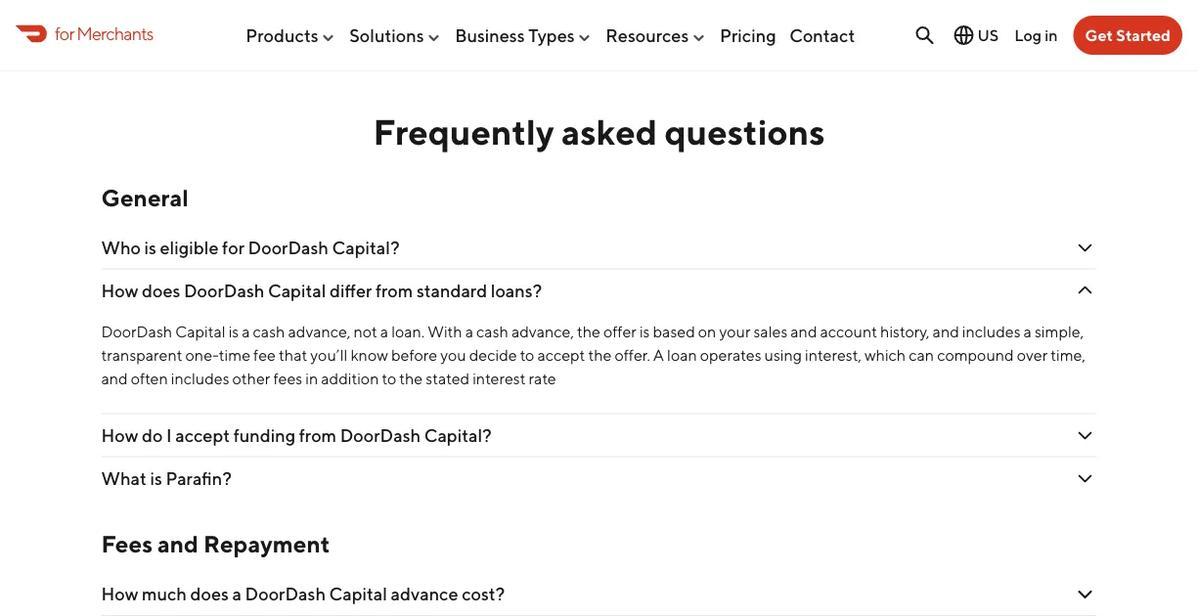 Task type: locate. For each thing, give the bounding box(es) containing it.
loan.
[[391, 322, 425, 341]]

0 vertical spatial how
[[101, 280, 138, 301]]

other
[[232, 369, 270, 387]]

loan
[[667, 345, 697, 364]]

capital
[[268, 280, 326, 301], [175, 322, 226, 341], [329, 584, 387, 605]]

log in
[[1015, 26, 1058, 44]]

is up the time on the bottom of page
[[229, 322, 239, 341]]

which
[[865, 345, 906, 364]]

fees
[[273, 369, 302, 387]]

in right fees
[[305, 369, 318, 387]]

fee
[[253, 345, 276, 364]]

can
[[909, 345, 934, 364]]

1 vertical spatial capital
[[175, 322, 226, 341]]

0 horizontal spatial to
[[382, 369, 396, 387]]

standard
[[417, 280, 487, 301]]

includes up compound on the right
[[962, 322, 1021, 341]]

1 cash from the left
[[253, 322, 285, 341]]

to down know
[[382, 369, 396, 387]]

how left do
[[101, 425, 138, 446]]

capital? down stated
[[424, 425, 492, 446]]

how left much
[[101, 584, 138, 605]]

doordash capital is a cash advance, not a loan. with a cash advance, the offer is based on your sales and account history, and includes a simple, transparent one-time fee that you'll know before you decide to accept the offer. a loan operates using interest, which can compound over time, and often includes other fees in addition to the stated interest rate
[[101, 322, 1086, 387]]

is right what
[[150, 468, 162, 489]]

1 horizontal spatial to
[[520, 345, 534, 364]]

get started button
[[1074, 16, 1183, 55]]

0 vertical spatial in
[[1045, 26, 1058, 44]]

how for how much does a doordash capital advance cost?
[[101, 584, 138, 605]]

advance,
[[288, 322, 351, 341], [512, 322, 574, 341]]

3 chevron down image from the top
[[1074, 467, 1097, 490]]

how do i accept funding from doordash capital?
[[101, 425, 492, 446]]

1 chevron down image from the top
[[1074, 236, 1097, 259]]

resources
[[606, 25, 689, 46]]

0 horizontal spatial cash
[[253, 322, 285, 341]]

accept right i
[[175, 425, 230, 446]]

advance, up rate
[[512, 322, 574, 341]]

0 horizontal spatial capital?
[[332, 237, 400, 258]]

capital? up differ
[[332, 237, 400, 258]]

1 vertical spatial accept
[[175, 425, 230, 446]]

0 horizontal spatial advance,
[[288, 322, 351, 341]]

capital left differ
[[268, 280, 326, 301]]

1 vertical spatial for
[[222, 237, 244, 258]]

to up rate
[[520, 345, 534, 364]]

a
[[653, 345, 664, 364]]

much
[[142, 584, 187, 605]]

0 horizontal spatial does
[[142, 280, 180, 301]]

0 horizontal spatial capital
[[175, 322, 226, 341]]

cash up fee
[[253, 322, 285, 341]]

a down fees and repayment
[[232, 584, 242, 605]]

how
[[101, 280, 138, 301], [101, 425, 138, 446], [101, 584, 138, 605]]

sales
[[754, 322, 788, 341]]

simple,
[[1035, 322, 1084, 341]]

1 horizontal spatial capital?
[[424, 425, 492, 446]]

2 how from the top
[[101, 425, 138, 446]]

the left offer
[[577, 322, 601, 341]]

get started
[[1085, 26, 1171, 45]]

from up the loan.
[[376, 280, 413, 301]]

0 vertical spatial accept
[[537, 345, 585, 364]]

doordash up 'transparent'
[[101, 322, 172, 341]]

in
[[1045, 26, 1058, 44], [305, 369, 318, 387]]

includes down the one-
[[171, 369, 229, 387]]

2 chevron down image from the top
[[1074, 424, 1097, 447]]

1 horizontal spatial advance,
[[512, 322, 574, 341]]

repayment
[[203, 530, 330, 558]]

0 vertical spatial includes
[[962, 322, 1021, 341]]

does
[[142, 280, 180, 301], [190, 584, 229, 605]]

decide
[[469, 345, 517, 364]]

capital up the one-
[[175, 322, 226, 341]]

is right "who"
[[144, 237, 156, 258]]

pricing link
[[720, 17, 776, 53]]

1 vertical spatial capital?
[[424, 425, 492, 446]]

1 vertical spatial how
[[101, 425, 138, 446]]

business
[[455, 25, 525, 46]]

over
[[1017, 345, 1048, 364]]

do
[[142, 425, 163, 446]]

time,
[[1051, 345, 1086, 364]]

2 horizontal spatial capital
[[329, 584, 387, 605]]

0 vertical spatial for
[[55, 23, 74, 44]]

does right much
[[190, 584, 229, 605]]

0 vertical spatial from
[[376, 280, 413, 301]]

chevron down image
[[1074, 279, 1097, 302]]

and right fees
[[157, 530, 199, 558]]

for
[[55, 23, 74, 44], [222, 237, 244, 258]]

the
[[577, 322, 601, 341], [588, 345, 612, 364], [399, 369, 423, 387]]

eligible
[[160, 237, 219, 258]]

the down offer
[[588, 345, 612, 364]]

1 horizontal spatial for
[[222, 237, 244, 258]]

accept up rate
[[537, 345, 585, 364]]

offer
[[603, 322, 637, 341]]

a up the time on the bottom of page
[[242, 322, 250, 341]]

from for funding
[[299, 425, 337, 446]]

1 horizontal spatial accept
[[537, 345, 585, 364]]

for left merchants
[[55, 23, 74, 44]]

i
[[166, 425, 172, 446]]

business types
[[455, 25, 575, 46]]

cash
[[253, 322, 285, 341], [476, 322, 509, 341]]

0 horizontal spatial from
[[299, 425, 337, 446]]

chevron down image for capital?
[[1074, 236, 1097, 259]]

the down before
[[399, 369, 423, 387]]

contact link
[[790, 17, 855, 53]]

0 vertical spatial the
[[577, 322, 601, 341]]

frequently
[[373, 111, 554, 153]]

in right log
[[1045, 26, 1058, 44]]

1 vertical spatial in
[[305, 369, 318, 387]]

2 vertical spatial capital
[[329, 584, 387, 605]]

0 horizontal spatial for
[[55, 23, 74, 44]]

doordash
[[248, 237, 329, 258], [184, 280, 264, 301], [101, 322, 172, 341], [340, 425, 421, 446], [245, 584, 326, 605]]

types
[[528, 25, 575, 46]]

cash up decide
[[476, 322, 509, 341]]

funding
[[233, 425, 296, 446]]

for merchants link
[[16, 20, 153, 47]]

1 vertical spatial from
[[299, 425, 337, 446]]

before
[[391, 345, 437, 364]]

1 vertical spatial includes
[[171, 369, 229, 387]]

1 horizontal spatial does
[[190, 584, 229, 605]]

chevron down image
[[1074, 236, 1097, 259], [1074, 424, 1097, 447], [1074, 467, 1097, 490], [1074, 583, 1097, 606]]

is
[[144, 237, 156, 258], [229, 322, 239, 341], [640, 322, 650, 341], [150, 468, 162, 489]]

and
[[791, 322, 817, 341], [933, 322, 959, 341], [101, 369, 128, 387], [157, 530, 199, 558]]

a
[[242, 322, 250, 341], [380, 322, 388, 341], [465, 322, 474, 341], [1024, 322, 1032, 341], [232, 584, 242, 605]]

capital?
[[332, 237, 400, 258], [424, 425, 492, 446]]

doordash inside doordash capital is a cash advance, not a loan. with a cash advance, the offer is based on your sales and account history, and includes a simple, transparent one-time fee that you'll know before you decide to accept the offer. a loan operates using interest, which can compound over time, and often includes other fees in addition to the stated interest rate
[[101, 322, 172, 341]]

accept
[[537, 345, 585, 364], [175, 425, 230, 446]]

1 horizontal spatial capital
[[268, 280, 326, 301]]

you'll
[[310, 345, 348, 364]]

1 how from the top
[[101, 280, 138, 301]]

1 horizontal spatial includes
[[962, 322, 1021, 341]]

1 horizontal spatial from
[[376, 280, 413, 301]]

capital left advance
[[329, 584, 387, 605]]

advance
[[391, 584, 458, 605]]

includes
[[962, 322, 1021, 341], [171, 369, 229, 387]]

for right eligible
[[222, 237, 244, 258]]

started
[[1116, 26, 1171, 45]]

3 how from the top
[[101, 584, 138, 605]]

2 vertical spatial how
[[101, 584, 138, 605]]

doordash down addition
[[340, 425, 421, 446]]

fees
[[101, 530, 153, 558]]

1 horizontal spatial cash
[[476, 322, 509, 341]]

who is eligible for doordash capital?
[[101, 237, 400, 258]]

who
[[101, 237, 141, 258]]

from right funding
[[299, 425, 337, 446]]

1 vertical spatial to
[[382, 369, 396, 387]]

cost?
[[462, 584, 505, 605]]

you
[[440, 345, 466, 364]]

based
[[653, 322, 695, 341]]

does down eligible
[[142, 280, 180, 301]]

how down "who"
[[101, 280, 138, 301]]

0 horizontal spatial in
[[305, 369, 318, 387]]

fees and repayment
[[101, 530, 330, 558]]

4 chevron down image from the top
[[1074, 583, 1097, 606]]

advance, up you'll
[[288, 322, 351, 341]]



Task type: describe. For each thing, give the bounding box(es) containing it.
often
[[131, 369, 168, 387]]

on
[[698, 322, 716, 341]]

2 vertical spatial the
[[399, 369, 423, 387]]

accept inside doordash capital is a cash advance, not a loan. with a cash advance, the offer is based on your sales and account history, and includes a simple, transparent one-time fee that you'll know before you decide to accept the offer. a loan operates using interest, which can compound over time, and often includes other fees in addition to the stated interest rate
[[537, 345, 585, 364]]

solutions
[[349, 25, 424, 46]]

interest
[[473, 369, 526, 387]]

in inside doordash capital is a cash advance, not a loan. with a cash advance, the offer is based on your sales and account history, and includes a simple, transparent one-time fee that you'll know before you decide to accept the offer. a loan operates using interest, which can compound over time, and often includes other fees in addition to the stated interest rate
[[305, 369, 318, 387]]

one-
[[185, 345, 219, 364]]

history,
[[880, 322, 930, 341]]

0 horizontal spatial includes
[[171, 369, 229, 387]]

0 horizontal spatial accept
[[175, 425, 230, 446]]

get
[[1085, 26, 1113, 45]]

interest,
[[805, 345, 862, 364]]

for merchants
[[55, 23, 153, 44]]

chevron down image for from
[[1074, 424, 1097, 447]]

what
[[101, 468, 147, 489]]

that
[[279, 345, 307, 364]]

log in link
[[1015, 26, 1058, 44]]

how for how do i accept funding from doordash capital?
[[101, 425, 138, 446]]

doordash down who is eligible for doordash capital?
[[184, 280, 264, 301]]

0 vertical spatial to
[[520, 345, 534, 364]]

log
[[1015, 26, 1042, 44]]

for inside for merchants link
[[55, 23, 74, 44]]

differ
[[330, 280, 372, 301]]

how for how does doordash capital differ from standard loans?
[[101, 280, 138, 301]]

resources link
[[606, 17, 707, 53]]

how much does a doordash capital advance cost?
[[101, 584, 505, 605]]

what is parafin?
[[101, 468, 232, 489]]

0 vertical spatial capital?
[[332, 237, 400, 258]]

operates
[[700, 345, 762, 364]]

from for differ
[[376, 280, 413, 301]]

how does doordash capital differ from standard loans?
[[101, 280, 542, 301]]

doordash down repayment
[[245, 584, 326, 605]]

is right offer
[[640, 322, 650, 341]]

questions
[[665, 111, 825, 153]]

capital inside doordash capital is a cash advance, not a loan. with a cash advance, the offer is based on your sales and account history, and includes a simple, transparent one-time fee that you'll know before you decide to accept the offer. a loan operates using interest, which can compound over time, and often includes other fees in addition to the stated interest rate
[[175, 322, 226, 341]]

not
[[354, 322, 377, 341]]

products
[[246, 25, 319, 46]]

2 advance, from the left
[[512, 322, 574, 341]]

0 vertical spatial capital
[[268, 280, 326, 301]]

doordash up how does doordash capital differ from standard loans?
[[248, 237, 329, 258]]

frequently asked questions
[[373, 111, 825, 153]]

globe line image
[[952, 23, 976, 47]]

us
[[978, 26, 999, 45]]

stated
[[426, 369, 470, 387]]

products link
[[246, 17, 336, 53]]

chevron down image for capital
[[1074, 583, 1097, 606]]

offer.
[[615, 345, 650, 364]]

addition
[[321, 369, 379, 387]]

0 vertical spatial does
[[142, 280, 180, 301]]

know
[[351, 345, 388, 364]]

time
[[219, 345, 250, 364]]

account
[[820, 322, 877, 341]]

compound
[[937, 345, 1014, 364]]

transparent
[[101, 345, 182, 364]]

2 cash from the left
[[476, 322, 509, 341]]

using
[[765, 345, 802, 364]]

1 vertical spatial does
[[190, 584, 229, 605]]

with
[[428, 322, 462, 341]]

and left often
[[101, 369, 128, 387]]

1 advance, from the left
[[288, 322, 351, 341]]

parafin?
[[166, 468, 232, 489]]

asked
[[561, 111, 657, 153]]

1 vertical spatial the
[[588, 345, 612, 364]]

general
[[101, 183, 189, 211]]

a right with
[[465, 322, 474, 341]]

and up can
[[933, 322, 959, 341]]

solutions link
[[349, 17, 442, 53]]

a right the not
[[380, 322, 388, 341]]

contact
[[790, 25, 855, 46]]

pricing
[[720, 25, 776, 46]]

rate
[[529, 369, 556, 387]]

your
[[719, 322, 751, 341]]

and up using
[[791, 322, 817, 341]]

1 horizontal spatial in
[[1045, 26, 1058, 44]]

loans?
[[491, 280, 542, 301]]

business types link
[[455, 17, 592, 53]]

a up the 'over'
[[1024, 322, 1032, 341]]

merchants
[[77, 23, 153, 44]]



Task type: vqa. For each thing, say whether or not it's contained in the screenshot.
Resources
yes



